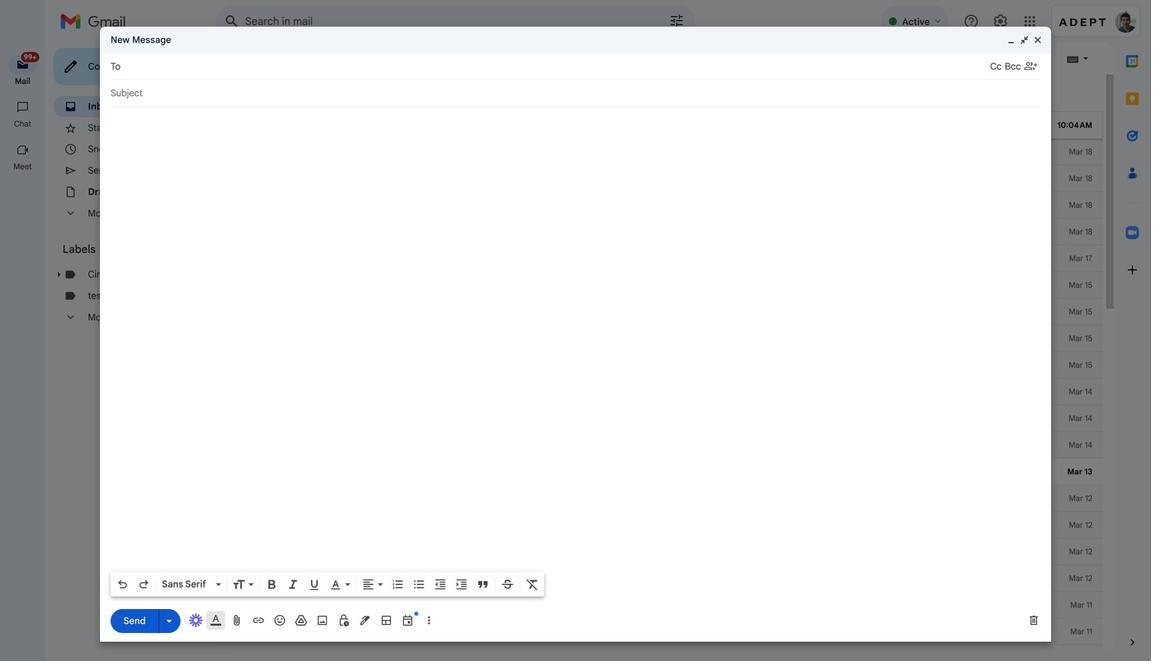 Task type: describe. For each thing, give the bounding box(es) containing it.
insert photo image
[[316, 614, 329, 627]]

promotions tab
[[385, 75, 553, 112]]

14 row from the top
[[216, 459, 1104, 485]]

advanced search options image
[[664, 7, 691, 34]]

undo ‪(⌘z)‬ image
[[116, 578, 129, 591]]

insert signature image
[[359, 614, 372, 627]]

toggle confidential mode image
[[337, 614, 351, 627]]

Message Body text field
[[111, 113, 1041, 569]]

Subject field
[[111, 87, 1041, 100]]

underline ‪(⌘u)‬ image
[[308, 579, 321, 592]]

indent less ‪(⌘[)‬ image
[[434, 578, 447, 591]]

15 row from the top
[[216, 485, 1104, 512]]

search in mail image
[[220, 9, 244, 33]]

attach files image
[[231, 614, 244, 627]]

mail, 837 unread messages image
[[16, 55, 37, 68]]

bold ‪(⌘b)‬ image
[[265, 578, 279, 591]]

Search in mail search field
[[216, 5, 696, 37]]

17 row from the top
[[216, 539, 1104, 565]]

more send options image
[[163, 614, 176, 628]]

refresh image
[[267, 52, 280, 65]]

settings image
[[993, 13, 1009, 29]]

more options image
[[425, 614, 433, 627]]

19 row from the top
[[216, 592, 1104, 619]]

insert link ‪(⌘k)‬ image
[[252, 614, 265, 627]]

formatting options toolbar
[[111, 573, 545, 597]]

insert emoji ‪(⌘⇧2)‬ image
[[273, 614, 287, 627]]

indent more ‪(⌘])‬ image
[[455, 578, 469, 591]]

insert files using drive image
[[295, 614, 308, 627]]

strikethrough ‪(⌘⇧x)‬ image
[[501, 578, 515, 591]]

set up a time to meet image
[[401, 614, 415, 627]]



Task type: vqa. For each thing, say whether or not it's contained in the screenshot.
1st ROW from the top of the page
yes



Task type: locate. For each thing, give the bounding box(es) containing it.
remove formatting ‪(⌘\)‬ image
[[526, 578, 539, 591]]

main content
[[216, 75, 1104, 661]]

quote ‪(⌘⇧9)‬ image
[[477, 578, 490, 591]]

10 row from the top
[[216, 352, 1104, 379]]

11 row from the top
[[216, 379, 1104, 405]]

16 row from the top
[[216, 512, 1104, 539]]

row
[[216, 112, 1104, 139], [216, 139, 1104, 165], [216, 165, 1104, 192], [216, 192, 1104, 219], [216, 219, 1104, 245], [216, 245, 1104, 272], [216, 272, 1104, 299], [216, 299, 1104, 325], [216, 325, 1104, 352], [216, 352, 1104, 379], [216, 379, 1104, 405], [216, 405, 1104, 432], [216, 432, 1104, 459], [216, 459, 1104, 485], [216, 485, 1104, 512], [216, 512, 1104, 539], [216, 539, 1104, 565], [216, 565, 1104, 592], [216, 592, 1104, 619], [216, 619, 1104, 645], [216, 645, 1104, 661]]

bulleted list ‪(⌘⇧8)‬ image
[[413, 578, 426, 591]]

5 row from the top
[[216, 219, 1104, 245]]

3 row from the top
[[216, 165, 1104, 192]]

select a layout image
[[380, 614, 393, 627]]

1 row from the top
[[216, 112, 1104, 139]]

older image
[[1043, 52, 1056, 65]]

To recipients text field
[[127, 55, 991, 79]]

13 row from the top
[[216, 432, 1104, 459]]

redo ‪(⌘y)‬ image
[[137, 578, 151, 591]]

navigation
[[0, 43, 47, 661]]

pop out image
[[1020, 35, 1031, 45]]

italic ‪(⌘i)‬ image
[[287, 578, 300, 591]]

option inside formatting options 'toolbar'
[[159, 578, 213, 591]]

updates, one new message, tab
[[553, 75, 721, 112]]

6 row from the top
[[216, 245, 1104, 272]]

8 row from the top
[[216, 299, 1104, 325]]

gmail image
[[60, 8, 133, 35]]

discard draft ‪(⌘⇧d)‬ image
[[1028, 614, 1041, 627]]

primary tab
[[216, 75, 383, 112]]

9 row from the top
[[216, 325, 1104, 352]]

dialog
[[100, 27, 1052, 642]]

numbered list ‪(⌘⇧7)‬ image
[[391, 578, 405, 591]]

tab list
[[1115, 43, 1152, 613], [216, 75, 1104, 112]]

0 horizontal spatial tab list
[[216, 75, 1104, 112]]

heading
[[0, 76, 45, 87], [0, 119, 45, 129], [0, 161, 45, 172], [63, 243, 189, 256]]

option
[[159, 578, 213, 591]]

2 row from the top
[[216, 139, 1104, 165]]

18 row from the top
[[216, 565, 1104, 592]]

4 row from the top
[[216, 192, 1104, 219]]

minimize image
[[1007, 35, 1017, 45]]

close image
[[1033, 35, 1044, 45]]

20 row from the top
[[216, 619, 1104, 645]]

12 row from the top
[[216, 405, 1104, 432]]

21 row from the top
[[216, 645, 1104, 661]]

7 row from the top
[[216, 272, 1104, 299]]

1 horizontal spatial tab list
[[1115, 43, 1152, 613]]



